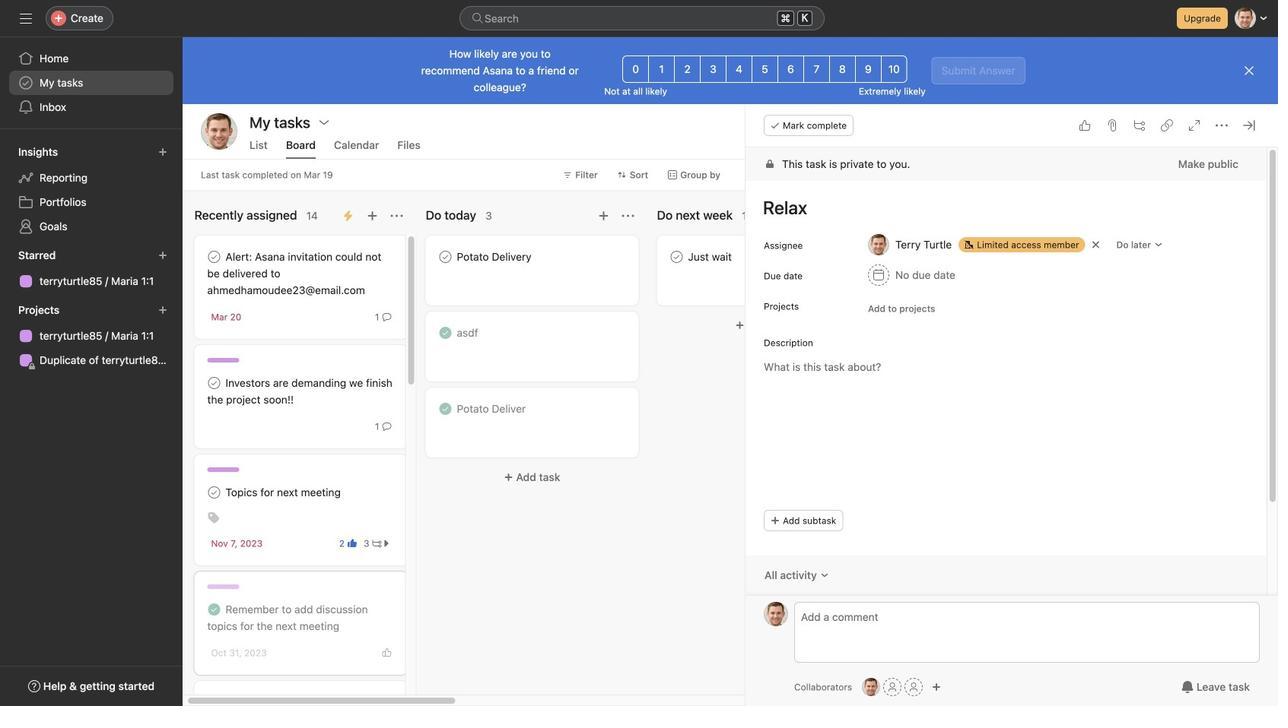 Task type: vqa. For each thing, say whether or not it's contained in the screenshot.
Rules for Recently assigned icon
yes



Task type: locate. For each thing, give the bounding box(es) containing it.
show options image
[[318, 116, 330, 129]]

2 vertical spatial mark complete image
[[205, 694, 223, 707]]

completed image
[[436, 324, 455, 342]]

1 mark complete image from the top
[[205, 248, 223, 266]]

2 vertical spatial mark complete checkbox
[[205, 694, 223, 707]]

1 horizontal spatial completed image
[[436, 400, 455, 419]]

Mark complete checkbox
[[205, 374, 223, 393], [205, 484, 223, 502], [205, 694, 223, 707]]

1 vertical spatial mark complete checkbox
[[205, 484, 223, 502]]

add task image
[[366, 210, 379, 222]]

mark complete image
[[205, 248, 223, 266], [205, 484, 223, 502], [205, 694, 223, 707]]

0 vertical spatial mark complete checkbox
[[205, 374, 223, 393]]

1 horizontal spatial mark complete checkbox
[[436, 248, 455, 266]]

2 horizontal spatial mark complete image
[[668, 248, 686, 266]]

0 horizontal spatial 0 likes. click to like this task image
[[382, 649, 391, 658]]

copy task link image
[[1161, 119, 1173, 132]]

relax dialog
[[746, 104, 1278, 707]]

mark complete image for third mark complete option from the top
[[205, 694, 223, 707]]

1 horizontal spatial mark complete image
[[436, 248, 455, 266]]

insights element
[[0, 138, 183, 242]]

1 horizontal spatial completed checkbox
[[436, 400, 455, 419]]

1 vertical spatial 1 comment image
[[382, 422, 391, 431]]

1 1 comment image from the top
[[382, 313, 391, 322]]

main content inside relax dialog
[[746, 148, 1267, 707]]

mark complete image for 2nd mark complete option
[[205, 484, 223, 502]]

more actions for this task image
[[1216, 119, 1228, 132]]

Completed checkbox
[[436, 324, 455, 342]]

None field
[[460, 6, 825, 30]]

2 mark complete image from the top
[[205, 484, 223, 502]]

completed image for the bottom completed checkbox
[[205, 601, 223, 619]]

0 horizontal spatial mark complete checkbox
[[205, 248, 223, 266]]

completed image
[[436, 400, 455, 419], [205, 601, 223, 619]]

Mark complete checkbox
[[205, 248, 223, 266], [436, 248, 455, 266], [668, 248, 686, 266]]

completed image for rightmost completed checkbox
[[436, 400, 455, 419]]

mark complete image
[[436, 248, 455, 266], [668, 248, 686, 266], [205, 374, 223, 393]]

0 horizontal spatial completed image
[[205, 601, 223, 619]]

remove assignee image
[[1092, 240, 1101, 250]]

main content
[[746, 148, 1267, 707]]

projects element
[[0, 297, 183, 376]]

1 vertical spatial completed image
[[205, 601, 223, 619]]

0 likes. click to like this task image
[[1079, 119, 1091, 132], [382, 649, 391, 658]]

None radio
[[674, 56, 701, 83], [700, 56, 727, 83], [726, 56, 753, 83], [752, 56, 778, 83], [778, 56, 804, 83], [674, 56, 701, 83], [700, 56, 727, 83], [726, 56, 753, 83], [752, 56, 778, 83], [778, 56, 804, 83]]

1 vertical spatial 0 likes. click to like this task image
[[382, 649, 391, 658]]

1 mark complete checkbox from the top
[[205, 374, 223, 393]]

3 mark complete image from the top
[[205, 694, 223, 707]]

attachments: add a file to this task, relax image
[[1106, 119, 1119, 132]]

add or remove collaborators image
[[862, 679, 880, 697], [932, 683, 941, 692]]

0 vertical spatial completed image
[[436, 400, 455, 419]]

None radio
[[623, 56, 649, 83], [648, 56, 675, 83], [803, 56, 830, 83], [829, 56, 856, 83], [855, 56, 882, 83], [881, 56, 908, 83], [623, 56, 649, 83], [648, 56, 675, 83], [803, 56, 830, 83], [829, 56, 856, 83], [855, 56, 882, 83], [881, 56, 908, 83]]

2 mark complete checkbox from the top
[[205, 484, 223, 502]]

0 vertical spatial 0 likes. click to like this task image
[[1079, 119, 1091, 132]]

0 horizontal spatial completed checkbox
[[205, 601, 223, 619]]

2 mark complete checkbox from the left
[[436, 248, 455, 266]]

2 horizontal spatial mark complete checkbox
[[668, 248, 686, 266]]

0 vertical spatial mark complete image
[[205, 248, 223, 266]]

new insights image
[[158, 148, 167, 157]]

2 likes. you liked this task image
[[348, 539, 357, 549]]

0 vertical spatial completed checkbox
[[436, 400, 455, 419]]

1 vertical spatial mark complete image
[[205, 484, 223, 502]]

starred element
[[0, 242, 183, 297]]

1 comment image
[[382, 313, 391, 322], [382, 422, 391, 431]]

0 vertical spatial 1 comment image
[[382, 313, 391, 322]]

Completed checkbox
[[436, 400, 455, 419], [205, 601, 223, 619]]

more section actions image
[[622, 210, 634, 222]]

option group
[[623, 56, 908, 83]]



Task type: describe. For each thing, give the bounding box(es) containing it.
global element
[[0, 37, 183, 129]]

rules for recently assigned image
[[342, 210, 354, 222]]

1 mark complete checkbox from the left
[[205, 248, 223, 266]]

0 horizontal spatial mark complete image
[[205, 374, 223, 393]]

3 mark complete checkbox from the left
[[668, 248, 686, 266]]

1 horizontal spatial add or remove collaborators image
[[932, 683, 941, 692]]

add task image
[[598, 210, 610, 222]]

dismiss image
[[1243, 65, 1256, 77]]

3 mark complete checkbox from the top
[[205, 694, 223, 707]]

2 1 comment image from the top
[[382, 422, 391, 431]]

hide sidebar image
[[20, 12, 32, 24]]

1 vertical spatial completed checkbox
[[205, 601, 223, 619]]

add subtask image
[[1134, 119, 1146, 132]]

open user profile image
[[764, 603, 788, 627]]

Search tasks, projects, and more text field
[[460, 6, 825, 30]]

Task Name text field
[[753, 190, 1249, 225]]

all activity image
[[820, 571, 829, 581]]

close details image
[[1243, 119, 1256, 132]]

1 horizontal spatial 0 likes. click to like this task image
[[1079, 119, 1091, 132]]

view profile settings image
[[201, 113, 237, 150]]

0 horizontal spatial add or remove collaborators image
[[862, 679, 880, 697]]

full screen image
[[1189, 119, 1201, 132]]



